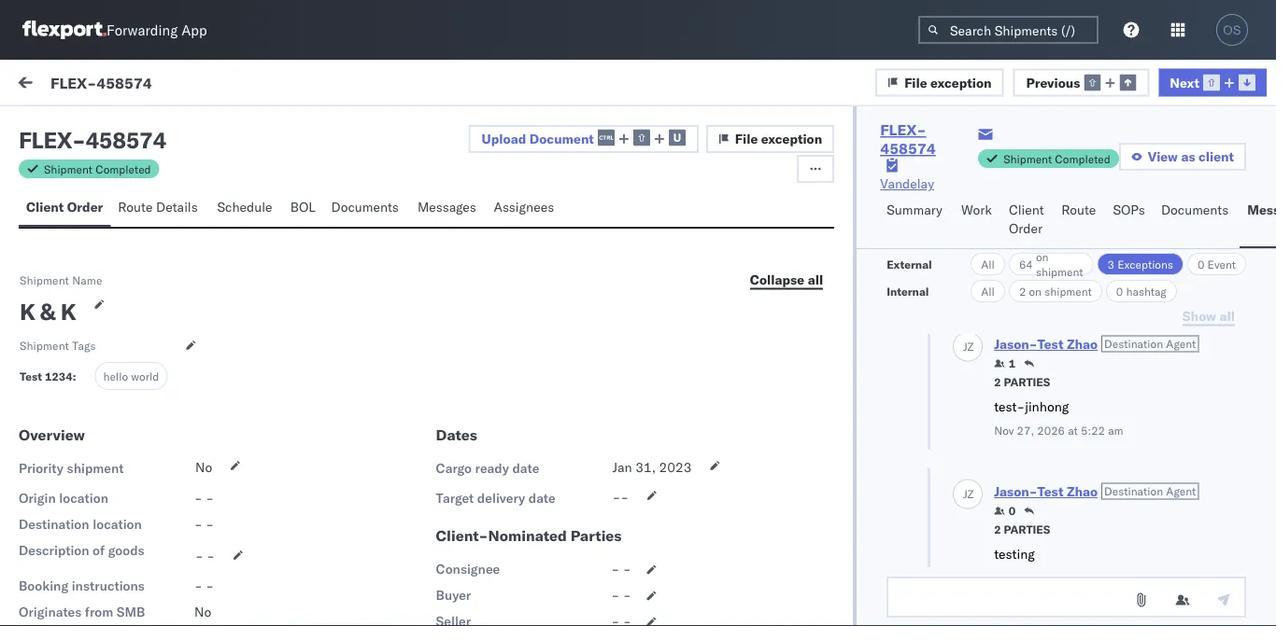Task type: vqa. For each thing, say whether or not it's contained in the screenshot.
top File exception
yes



Task type: locate. For each thing, give the bounding box(es) containing it.
2 2 parties button from the top
[[994, 522, 1050, 538]]

all button left 2 on shipment
[[971, 280, 1005, 303]]

flex- 458574 down testing
[[995, 572, 1083, 589]]

shipment completed up route button
[[1003, 152, 1111, 166]]

schedule right recovery)
[[228, 459, 286, 475]]

flex- for @
[[995, 572, 1034, 589]]

1 vertical spatial all
[[981, 284, 995, 298]]

2 jason-test zhao destination agent from the top
[[994, 484, 1196, 500]]

shipment left item/shipment
[[1003, 152, 1052, 166]]

work right related
[[1037, 162, 1062, 176]]

o
[[62, 203, 69, 215], [62, 429, 69, 440]]

flex- 458574 up 1 at the right bottom of the page
[[995, 339, 1083, 355]]

(0) down flex-458574
[[82, 119, 107, 135]]

2 parties up testing
[[994, 524, 1050, 538]]

s up priority shipment
[[69, 429, 74, 440]]

your shipment
[[56, 431, 140, 447]]

0 vertical spatial oct
[[438, 226, 459, 242]]

client
[[26, 199, 64, 215], [1009, 202, 1044, 218]]

0 vertical spatial exception:
[[59, 234, 126, 250]]

1 o from the top
[[62, 203, 69, 215]]

test down 2026 at the bottom right of the page
[[1037, 484, 1064, 500]]

0 horizontal spatial client order
[[26, 199, 103, 215]]

zhao down 2 on shipment
[[1067, 337, 1098, 353]]

1 2 parties from the top
[[994, 376, 1050, 390]]

0 horizontal spatial documents
[[331, 199, 399, 215]]

world
[[131, 369, 159, 383]]

oct down client-
[[438, 572, 459, 589]]

jason- up 1 at the right bottom of the page
[[994, 337, 1037, 353]]

1 vertical spatial j
[[963, 488, 967, 502]]

1 agent from the top
[[1166, 338, 1196, 352]]

cargo ready date
[[436, 461, 539, 477]]

flex-
[[50, 73, 96, 92], [880, 121, 926, 139], [995, 226, 1034, 242], [995, 339, 1034, 355], [995, 572, 1034, 589]]

am
[[1108, 425, 1123, 439]]

summary button
[[879, 193, 954, 248]]

3 pdt from the top
[[581, 572, 605, 589]]

1 vertical spatial 2:44
[[526, 572, 554, 589]]

26, down client-
[[462, 572, 482, 589]]

1 vertical spatial work
[[1037, 162, 1062, 176]]

1 vertical spatial 2
[[994, 376, 1001, 390]]

client down flex
[[26, 199, 64, 215]]

omkar savant up (air
[[91, 426, 174, 443]]

previous button
[[1013, 68, 1149, 96]]

import work
[[139, 77, 212, 93]]

0 vertical spatial file
[[904, 74, 927, 90]]

zhao down at
[[1067, 484, 1098, 500]]

goods
[[108, 543, 144, 559]]

o s for oct 26, 2023, 2:46 pm pdt
[[62, 203, 74, 215]]

vandelay link
[[880, 175, 934, 193]]

flex- up 1 at the right bottom of the page
[[995, 339, 1034, 355]]

1 vertical spatial test
[[20, 370, 42, 384]]

0 vertical spatial parties
[[1004, 376, 1050, 390]]

2 vertical spatial pm
[[558, 572, 577, 589]]

oct for exception:
[[438, 226, 459, 242]]

internal for internal (0)
[[125, 119, 171, 135]]

1 vertical spatial destination
[[1104, 485, 1163, 499]]

1 omkar savant from the top
[[91, 201, 174, 218]]

jason-test zhao button
[[994, 337, 1098, 353], [994, 484, 1098, 500]]

customs
[[191, 234, 246, 250]]

1 j z from the top
[[963, 340, 974, 354]]

from
[[85, 604, 113, 621]]

2 all from the top
[[981, 284, 995, 298]]

4 resize handle column header from the left
[[1242, 156, 1265, 627]]

Search Shipments (/) text field
[[918, 16, 1099, 44]]

jason-test zhao destination agent down 5:22
[[994, 484, 1196, 500]]

external down the summary button
[[887, 257, 932, 271]]

date right ready
[[512, 461, 539, 477]]

omkar for exception:
[[91, 201, 130, 218]]

parties for testing
[[1004, 524, 1050, 538]]

1 horizontal spatial (0)
[[174, 119, 199, 135]]

1 jason- from the top
[[994, 337, 1037, 353]]

jason- up 0 button
[[994, 484, 1037, 500]]

jason-test zhao destination agent down 2 on shipment
[[994, 337, 1196, 353]]

1 horizontal spatial client order
[[1009, 202, 1044, 237]]

1 26, from the top
[[462, 226, 482, 242]]

pdt right 2:46
[[581, 226, 605, 242]]

1 2 parties button from the top
[[994, 374, 1050, 390]]

hashtag
[[1126, 284, 1167, 298]]

0 horizontal spatial client order button
[[19, 191, 110, 227]]

oct 26, 2023, 2:44 pm pdt down nominated
[[438, 572, 605, 589]]

0 up testing
[[1009, 505, 1016, 519]]

k right the & at the left of page
[[61, 298, 76, 326]]

(0) down "import work" button
[[174, 119, 199, 135]]

1 vertical spatial file
[[735, 131, 758, 147]]

0 horizontal spatial (0)
[[82, 119, 107, 135]]

64 on shipment
[[1019, 250, 1083, 279]]

message
[[227, 77, 282, 93], [58, 162, 103, 176]]

0 horizontal spatial internal
[[125, 119, 171, 135]]

0 horizontal spatial client
[[26, 199, 64, 215]]

2 vertical spatial test
[[1037, 484, 1064, 500]]

mess
[[1247, 202, 1276, 218]]

2 zhao from the top
[[1067, 484, 1098, 500]]

client for right client order button
[[1009, 202, 1044, 218]]

jinhong
[[1025, 399, 1069, 415]]

pm right 2:46
[[558, 226, 577, 242]]

jan 31, 2023
[[612, 460, 692, 476]]

0 horizontal spatial cargo
[[56, 477, 93, 494]]

1 o s from the top
[[62, 203, 74, 215]]

0 horizontal spatial 0
[[1009, 505, 1016, 519]]

internal down import
[[125, 119, 171, 135]]

2 omkar savant from the top
[[91, 305, 174, 321]]

priority
[[19, 461, 64, 477]]

2 parties button for test-jinhong
[[994, 374, 1050, 390]]

1 vertical spatial 2 parties button
[[994, 522, 1050, 538]]

26,
[[462, 226, 482, 242], [462, 460, 482, 476], [462, 572, 482, 589]]

1 2023, from the top
[[486, 226, 522, 242]]

2 2 parties from the top
[[994, 524, 1050, 538]]

o up shipment name
[[62, 203, 69, 215]]

location up destination location
[[59, 490, 108, 507]]

schedule inside exception: (air recovery) schedule cargo availability delay
[[228, 459, 286, 475]]

1 vertical spatial on
[[1029, 284, 1042, 298]]

flex- for exception:
[[995, 226, 1034, 242]]

destination up "description"
[[19, 517, 89, 533]]

destination for testing
[[1104, 485, 1163, 499]]

0 vertical spatial oct 26, 2023, 2:44 pm pdt
[[438, 460, 605, 476]]

j for test-jinhong
[[963, 340, 967, 354]]

0 horizontal spatial work
[[181, 77, 212, 93]]

cargo
[[436, 461, 472, 477], [56, 477, 93, 494]]

1 vertical spatial cargo
[[56, 477, 93, 494]]

parties
[[1004, 376, 1050, 390], [1004, 524, 1050, 538]]

2 j from the top
[[963, 488, 967, 502]]

- -
[[194, 490, 214, 507], [194, 517, 214, 533], [195, 548, 215, 565], [612, 561, 631, 578], [194, 578, 214, 595], [612, 588, 631, 604]]

order inside client order
[[1009, 220, 1042, 237]]

0 vertical spatial 2023,
[[486, 226, 522, 242]]

2 pm from the top
[[558, 460, 577, 476]]

schedule
[[217, 199, 272, 215], [228, 459, 286, 475]]

2 exception: from the top
[[59, 459, 126, 475]]

2 resize handle column header from the left
[[685, 156, 708, 627]]

o s up priority shipment
[[62, 429, 74, 440]]

overview
[[19, 426, 85, 445]]

cargo up the target
[[436, 461, 472, 477]]

1 vertical spatial location
[[93, 517, 142, 533]]

4 omkar from the top
[[91, 557, 130, 574]]

2 parties button down 0 button
[[994, 522, 1050, 538]]

booking instructions
[[19, 578, 145, 595]]

flex- 458574 for we
[[995, 339, 1083, 355]]

route inside route details button
[[118, 199, 153, 215]]

shipment up (air
[[85, 431, 140, 447]]

1 vertical spatial pm
[[558, 460, 577, 476]]

collapse all button
[[739, 266, 834, 294]]

0 vertical spatial on
[[1036, 250, 1049, 264]]

j z for test-jinhong
[[963, 340, 974, 354]]

flex- for we
[[995, 339, 1034, 355]]

1 horizontal spatial route
[[1061, 202, 1096, 218]]

2 vertical spatial oct
[[438, 572, 459, 589]]

2 vertical spatial 2023,
[[486, 572, 522, 589]]

item/shipment
[[1065, 162, 1141, 176]]

that
[[180, 337, 204, 354]]

route up 2271801
[[1061, 202, 1096, 218]]

client-nominated parties
[[436, 527, 622, 546]]

26, down the messages
[[462, 226, 482, 242]]

on for 2
[[1029, 284, 1042, 298]]

1 vertical spatial flex- 458574
[[995, 339, 1083, 355]]

client for leftmost client order button
[[26, 199, 64, 215]]

test left 1234 in the bottom of the page
[[20, 370, 42, 384]]

1 vertical spatial date
[[529, 490, 556, 507]]

0 vertical spatial date
[[512, 461, 539, 477]]

savant up exception: unknown customs
[[133, 201, 174, 218]]

file exception button
[[875, 68, 1004, 96], [875, 68, 1004, 96], [706, 125, 834, 153], [706, 125, 834, 153]]

1 zhao from the top
[[1067, 337, 1098, 353]]

oct 26, 2023, 2:46 pm pdt
[[438, 226, 605, 242]]

2 horizontal spatial 0
[[1198, 257, 1205, 271]]

1 vertical spatial z
[[967, 488, 974, 502]]

1 pdt from the top
[[581, 226, 605, 242]]

1 horizontal spatial work
[[1037, 162, 1062, 176]]

2 omkar from the top
[[91, 305, 130, 321]]

internal for internal
[[887, 284, 929, 298]]

schedule up customs
[[217, 199, 272, 215]]

jason-test zhao button up 0 button
[[994, 484, 1098, 500]]

2:44
[[526, 460, 554, 476], [526, 572, 554, 589]]

route up exception: unknown customs
[[118, 199, 153, 215]]

work for related
[[1037, 162, 1062, 176]]

1 vertical spatial jason-
[[994, 484, 1037, 500]]

0 vertical spatial location
[[59, 490, 108, 507]]

test down 2 on shipment
[[1037, 337, 1064, 353]]

2023, for exception:
[[486, 226, 522, 242]]

1 vertical spatial o
[[62, 429, 69, 440]]

2 s from the top
[[69, 429, 74, 440]]

0 vertical spatial all button
[[971, 253, 1005, 276]]

pm down parties
[[558, 572, 577, 589]]

4 omkar savant from the top
[[91, 557, 174, 574]]

upload
[[482, 130, 526, 147]]

documents
[[331, 199, 399, 215], [1161, 202, 1229, 218]]

external inside external (0) button
[[30, 119, 79, 135]]

message inside button
[[227, 77, 282, 93]]

2 oct 26, 2023, 2:44 pm pdt from the top
[[438, 572, 605, 589]]

client up the flex- 2271801
[[1009, 202, 1044, 218]]

destination down am
[[1104, 485, 1163, 499]]

message down flex - 458574 at the top
[[58, 162, 103, 176]]

0 vertical spatial jason-test zhao button
[[994, 337, 1098, 353]]

2 vertical spatial 0
[[1009, 505, 1016, 519]]

1 button
[[994, 357, 1016, 372]]

1 resize handle column header from the left
[[407, 156, 429, 627]]

than
[[132, 375, 159, 391]]

omkar up exception: unknown customs
[[91, 201, 130, 218]]

instructions
[[72, 578, 145, 595]]

1 vertical spatial 2023,
[[486, 460, 522, 476]]

0 vertical spatial your
[[100, 393, 126, 410]]

1 vertical spatial schedule
[[228, 459, 286, 475]]

resize handle column header
[[407, 156, 429, 627], [685, 156, 708, 627], [964, 156, 986, 627], [1242, 156, 1265, 627]]

3 oct from the top
[[438, 572, 459, 589]]

omkar up (air
[[91, 426, 130, 443]]

client order up the 64
[[1009, 202, 1044, 237]]

savant up instructions
[[133, 557, 174, 574]]

2 parties down 1 at the right bottom of the page
[[994, 376, 1050, 390]]

o up priority shipment
[[62, 429, 69, 440]]

client order
[[26, 199, 103, 215], [1009, 202, 1044, 237]]

omkar for we
[[91, 305, 130, 321]]

pm for flex- 2271801
[[558, 226, 577, 242]]

internal
[[125, 119, 171, 135], [887, 284, 929, 298]]

1 vertical spatial oct 26, 2023, 2:44 pm pdt
[[438, 572, 605, 589]]

2 all button from the top
[[971, 280, 1005, 303]]

work right import
[[181, 77, 212, 93]]

delayed.
[[89, 356, 139, 372]]

all button for 64
[[971, 253, 1005, 276]]

2 (0) from the left
[[174, 119, 199, 135]]

exception: up 'name'
[[59, 234, 126, 250]]

work up 'external (0)'
[[53, 72, 102, 98]]

0 horizontal spatial work
[[53, 72, 102, 98]]

client order down flex
[[26, 199, 103, 215]]

location
[[59, 490, 108, 507], [93, 517, 142, 533]]

omkar savant for exception:
[[91, 201, 174, 218]]

2 2:44 from the top
[[526, 572, 554, 589]]

shipment completed
[[1003, 152, 1111, 166], [44, 162, 151, 176]]

on inside 64 on shipment
[[1036, 250, 1049, 264]]

external down my work
[[30, 119, 79, 135]]

o s for oct 26, 2023, 2:44 pm pdt
[[62, 429, 74, 440]]

jason-test zhao destination agent for test-jinhong
[[994, 337, 1196, 353]]

0 vertical spatial s
[[69, 203, 74, 215]]

1 horizontal spatial message
[[227, 77, 282, 93]]

no right "smb"
[[194, 604, 211, 621]]

1 j from the top
[[963, 340, 967, 354]]

2023, down assignees
[[486, 226, 522, 242]]

0 horizontal spatial k
[[20, 298, 35, 326]]

2 parties from the top
[[1004, 524, 1050, 538]]

date up client-nominated parties
[[529, 490, 556, 507]]

exception: inside exception: (air recovery) schedule cargo availability delay
[[59, 459, 126, 475]]

jason- for testing
[[994, 484, 1037, 500]]

1 vertical spatial s
[[69, 429, 74, 440]]

2 savant from the top
[[133, 305, 174, 321]]

3 omkar from the top
[[91, 426, 130, 443]]

2 parties button
[[994, 374, 1050, 390], [994, 522, 1050, 538]]

1 jason-test zhao button from the top
[[994, 337, 1098, 353]]

3 pm from the top
[[558, 572, 577, 589]]

1 omkar from the top
[[91, 201, 130, 218]]

omkar up instructions
[[91, 557, 130, 574]]

1 (0) from the left
[[82, 119, 107, 135]]

0 vertical spatial j
[[963, 340, 967, 354]]

flex- 458574 for @
[[995, 572, 1083, 589]]

pdt left jan
[[581, 460, 605, 476]]

0 vertical spatial work
[[53, 72, 102, 98]]

0 vertical spatial pm
[[558, 226, 577, 242]]

1 vertical spatial 26,
[[462, 460, 482, 476]]

test
[[1037, 337, 1064, 353], [20, 370, 42, 384], [1037, 484, 1064, 500]]

on
[[1036, 250, 1049, 264], [1029, 284, 1042, 298]]

takes
[[56, 375, 88, 391]]

flex
[[19, 126, 72, 154]]

3 2023, from the top
[[486, 572, 522, 589]]

omkar up the we are notifying
[[91, 305, 130, 321]]

2 z from the top
[[967, 488, 974, 502]]

work
[[53, 72, 102, 98], [1037, 162, 1062, 176]]

1 savant from the top
[[133, 201, 174, 218]]

type
[[282, 234, 311, 250]]

order down flex - 458574 at the top
[[67, 199, 103, 215]]

0 vertical spatial work
[[181, 77, 212, 93]]

1 horizontal spatial work
[[961, 202, 992, 218]]

2023, up 'delivery'
[[486, 460, 522, 476]]

flex- down testing
[[995, 572, 1034, 589]]

0 for event
[[1198, 257, 1205, 271]]

pdt for flex- 2271801
[[581, 226, 605, 242]]

your up priority shipment
[[56, 431, 82, 447]]

1 vertical spatial work
[[961, 202, 992, 218]]

None text field
[[887, 577, 1246, 618]]

1 horizontal spatial your
[[100, 393, 126, 410]]

0 vertical spatial 26,
[[462, 226, 482, 242]]

documents button up the 0 event
[[1154, 193, 1240, 248]]

consignee
[[436, 561, 500, 578]]

1 oct from the top
[[438, 226, 459, 242]]

1 z from the top
[[967, 340, 974, 354]]

1234
[[45, 370, 73, 384]]

1 horizontal spatial external
[[887, 257, 932, 271]]

booking
[[19, 578, 68, 595]]

1 s from the top
[[69, 203, 74, 215]]

2 down 0 button
[[994, 524, 1001, 538]]

2 down "1" button
[[994, 376, 1001, 390]]

savant for @
[[133, 557, 174, 574]]

1 all from the top
[[981, 257, 995, 271]]

documents down "view as client"
[[1161, 202, 1229, 218]]

0 vertical spatial z
[[967, 340, 974, 354]]

order for leftmost client order button
[[67, 199, 103, 215]]

0 horizontal spatial completed
[[95, 162, 151, 176]]

0 vertical spatial internal
[[125, 119, 171, 135]]

shipment inside 64 on shipment
[[1036, 265, 1083, 279]]

0 horizontal spatial your
[[56, 431, 82, 447]]

1 parties from the top
[[1004, 376, 1050, 390]]

omkar savant up instructions
[[91, 557, 174, 574]]

test-jinhong nov 27, 2026 at 5:22 am
[[994, 399, 1123, 439]]

1 pm from the top
[[558, 226, 577, 242]]

o for oct 26, 2023, 2:46 pm pdt
[[62, 203, 69, 215]]

s for oct 26, 2023, 2:44 pm pdt
[[69, 429, 74, 440]]

2:44 down client-nominated parties
[[526, 572, 554, 589]]

1 horizontal spatial internal
[[887, 284, 929, 298]]

0 event
[[1198, 257, 1236, 271]]

oct down the messages
[[438, 226, 459, 242]]

0 left hashtag
[[1116, 284, 1123, 298]]

2 jason-test zhao button from the top
[[994, 484, 1098, 500]]

0 vertical spatial order
[[67, 199, 103, 215]]

2 k from the left
[[61, 298, 76, 326]]

0 horizontal spatial external
[[30, 119, 79, 135]]

testing
[[994, 546, 1035, 563]]

1 vertical spatial pdt
[[581, 460, 605, 476]]

all button left the 64
[[971, 253, 1005, 276]]

2 o s from the top
[[62, 429, 74, 440]]

1 horizontal spatial client
[[1009, 202, 1044, 218]]

o s up shipment name
[[62, 203, 74, 215]]

bol button
[[283, 191, 324, 227]]

0 vertical spatial zhao
[[1067, 337, 1098, 353]]

3 exceptions
[[1108, 257, 1173, 271]]

0 vertical spatial test
[[1037, 337, 1064, 353]]

1 vertical spatial message
[[58, 162, 103, 176]]

jason-test zhao button up 1 at the right bottom of the page
[[994, 337, 1098, 353]]

0 vertical spatial jason-test zhao destination agent
[[994, 337, 1196, 353]]

destination for test-jinhong
[[1104, 338, 1163, 352]]

s up shipment name
[[69, 203, 74, 215]]

1 jason-test zhao destination agent from the top
[[994, 337, 1196, 353]]

documents right bol button
[[331, 199, 399, 215]]

shipment down your shipment
[[67, 461, 124, 477]]

all
[[981, 257, 995, 271], [981, 284, 995, 298]]

4 savant from the top
[[133, 557, 174, 574]]

internal inside button
[[125, 119, 171, 135]]

external (0) button
[[22, 110, 118, 147]]

2 o from the top
[[62, 429, 69, 440]]

3 omkar savant from the top
[[91, 426, 174, 443]]

internal (0)
[[125, 119, 199, 135]]

2 agent from the top
[[1166, 485, 1196, 499]]

savant down shipment's
[[133, 426, 174, 443]]

test for testing
[[1037, 484, 1064, 500]]

flex- up vandelay
[[880, 121, 926, 139]]

0 vertical spatial schedule
[[217, 199, 272, 215]]

pm for flex- 458574
[[558, 572, 577, 589]]

0 horizontal spatial route
[[118, 199, 153, 215]]

jason- for test-jinhong
[[994, 337, 1037, 353]]

1 vertical spatial agent
[[1166, 485, 1196, 499]]

client-
[[436, 527, 488, 546]]

savant for we
[[133, 305, 174, 321]]

omkar savant up the notifying
[[91, 305, 174, 321]]

1 horizontal spatial order
[[1009, 220, 1042, 237]]

458574
[[96, 73, 152, 92], [85, 126, 166, 154], [880, 139, 936, 158], [1034, 339, 1083, 355], [1034, 572, 1083, 589]]

2 parties for testing
[[994, 524, 1050, 538]]

priority shipment
[[19, 461, 124, 477]]

destination down the 0 hashtag
[[1104, 338, 1163, 352]]

oct 26, 2023, 2:44 pm pdt up 'delivery'
[[438, 460, 605, 476]]

1 vertical spatial parties
[[1004, 524, 1050, 538]]

on right the 64
[[1036, 250, 1049, 264]]

1 vertical spatial file exception
[[735, 131, 822, 147]]

flex- up the 64
[[995, 226, 1034, 242]]

shipment
[[1003, 152, 1052, 166], [44, 162, 92, 176], [20, 273, 69, 287], [20, 339, 69, 353]]

internal down the summary button
[[887, 284, 929, 298]]

3 26, from the top
[[462, 572, 482, 589]]

route inside route button
[[1061, 202, 1096, 218]]

omkar
[[91, 201, 130, 218], [91, 305, 130, 321], [91, 426, 130, 443], [91, 557, 130, 574]]

k
[[20, 298, 35, 326], [61, 298, 76, 326]]

2 j z from the top
[[963, 488, 974, 502]]

shipment
[[1036, 265, 1083, 279], [1045, 284, 1092, 298], [85, 431, 140, 447], [67, 461, 124, 477]]

--
[[612, 490, 629, 506]]

1 exception: from the top
[[59, 234, 126, 250]]

0 vertical spatial agent
[[1166, 338, 1196, 352]]

1 all button from the top
[[971, 253, 1005, 276]]

documents button right bol
[[324, 191, 410, 227]]

your inside that been delayed. this often takes longer than expected. your shipment's
[[100, 393, 126, 410]]

1 vertical spatial jason-test zhao button
[[994, 484, 1098, 500]]

2271801
[[1034, 226, 1091, 242]]

1 vertical spatial o s
[[62, 429, 74, 440]]

all for 2
[[981, 284, 995, 298]]

2 jason- from the top
[[994, 484, 1037, 500]]

your down longer
[[100, 393, 126, 410]]



Task type: describe. For each thing, give the bounding box(es) containing it.
exception: for exception: unknown customs
[[59, 234, 126, 250]]

3 savant from the top
[[133, 426, 174, 443]]

exceptions
[[1117, 257, 1173, 271]]

we are notifying
[[56, 337, 152, 354]]

exception: for exception: (air recovery) schedule cargo availability delay
[[59, 459, 126, 475]]

(0) for external (0)
[[82, 119, 107, 135]]

flexport. image
[[22, 21, 106, 39]]

0 vertical spatial no
[[195, 460, 212, 476]]

1 horizontal spatial client order button
[[1001, 193, 1054, 248]]

1 vertical spatial your
[[56, 431, 82, 447]]

that been delayed. this often takes longer than expected. your shipment's
[[56, 337, 220, 410]]

import work button
[[131, 60, 219, 110]]

date for target delivery date
[[529, 490, 556, 507]]

agent for test-jinhong
[[1166, 338, 1196, 352]]

work for my
[[53, 72, 102, 98]]

pdt for flex- 458574
[[581, 572, 605, 589]]

route details button
[[110, 191, 210, 227]]

savant for exception:
[[133, 201, 174, 218]]

next button
[[1159, 68, 1267, 96]]

j z for testing
[[963, 488, 974, 502]]

0 horizontal spatial file exception
[[735, 131, 822, 147]]

@
[[56, 589, 67, 606]]

external for external (0)
[[30, 119, 79, 135]]

name
[[72, 273, 102, 287]]

2 parties button for testing
[[994, 522, 1050, 538]]

2:46
[[526, 226, 554, 242]]

2 vertical spatial destination
[[19, 517, 89, 533]]

64
[[1019, 257, 1033, 271]]

&
[[40, 298, 56, 326]]

smb
[[117, 604, 145, 621]]

flex-458574
[[50, 73, 152, 92]]

jason-test zhao destination agent for testing
[[994, 484, 1196, 500]]

origin
[[19, 490, 56, 507]]

location for destination location
[[93, 517, 142, 533]]

0 inside button
[[1009, 505, 1016, 519]]

date for cargo ready date
[[512, 461, 539, 477]]

1 horizontal spatial documents button
[[1154, 193, 1240, 248]]

all for 64
[[981, 257, 995, 271]]

1 vertical spatial no
[[194, 604, 211, 621]]

messages button
[[410, 191, 486, 227]]

z for testing
[[967, 488, 974, 502]]

3 resize handle column header from the left
[[964, 156, 986, 627]]

collapse
[[750, 271, 805, 288]]

assignees
[[494, 199, 554, 215]]

2026
[[1037, 425, 1065, 439]]

0 vertical spatial 2
[[1019, 284, 1026, 298]]

next
[[1170, 74, 1199, 90]]

app
[[19, 623, 41, 627]]

0 vertical spatial flex- 458574
[[880, 121, 936, 158]]

shipment up test 1234 : at the bottom left of the page
[[20, 339, 69, 353]]

0 hashtag
[[1116, 284, 1167, 298]]

view as client
[[1148, 149, 1234, 165]]

expected.
[[162, 375, 220, 391]]

omkar savant for @
[[91, 557, 174, 574]]

0 horizontal spatial shipment completed
[[44, 162, 151, 176]]

often
[[171, 356, 202, 372]]

order for right client order button
[[1009, 220, 1042, 237]]

0 vertical spatial file exception
[[904, 74, 992, 90]]

shipment's
[[129, 393, 193, 410]]

forwarding app
[[106, 21, 207, 39]]

shipment down flex
[[44, 162, 92, 176]]

notifying
[[100, 337, 152, 354]]

target
[[436, 490, 474, 507]]

jason-test zhao button for test-jinhong
[[994, 337, 1098, 353]]

1 horizontal spatial shipment completed
[[1003, 152, 1111, 166]]

0 vertical spatial exception
[[931, 74, 992, 90]]

flex - 458574
[[19, 126, 166, 154]]

work button
[[954, 193, 1001, 248]]

route button
[[1054, 193, 1106, 248]]

flex- right my
[[50, 73, 96, 92]]

zhao for testing
[[1067, 484, 1098, 500]]

delay
[[171, 477, 206, 494]]

flex- inside flex- 458574
[[880, 121, 926, 139]]

1
[[1009, 357, 1016, 371]]

forwarding
[[106, 21, 178, 39]]

originates from smb app
[[19, 604, 145, 627]]

0 horizontal spatial documents button
[[324, 191, 410, 227]]

view as client button
[[1119, 143, 1246, 171]]

2 parties for test-jinhong
[[994, 376, 1050, 390]]

dates
[[436, 426, 477, 445]]

exception: unknown customs
[[59, 234, 246, 250]]

1 horizontal spatial completed
[[1055, 152, 1111, 166]]

external (0)
[[30, 119, 107, 135]]

messages
[[417, 199, 476, 215]]

vandelay
[[880, 176, 934, 192]]

1 oct 26, 2023, 2:44 pm pdt from the top
[[438, 460, 605, 476]]

0 horizontal spatial file
[[735, 131, 758, 147]]

ready
[[475, 461, 509, 477]]

shipment up the & at the left of page
[[20, 273, 69, 287]]

oct for @
[[438, 572, 459, 589]]

we
[[56, 337, 75, 354]]

my
[[19, 72, 48, 98]]

document
[[529, 130, 594, 147]]

0 for hashtag
[[1116, 284, 1123, 298]]

longer
[[92, 375, 128, 391]]

cargo inside exception: (air recovery) schedule cargo availability delay
[[56, 477, 93, 494]]

(0) for internal (0)
[[174, 119, 199, 135]]

destination location
[[19, 517, 142, 533]]

26, for @
[[462, 572, 482, 589]]

upload document button
[[469, 125, 699, 153]]

zhao for test-jinhong
[[1067, 337, 1098, 353]]

jason-test zhao button for testing
[[994, 484, 1098, 500]]

1 2:44 from the top
[[526, 460, 554, 476]]

2 for test-jinhong
[[994, 376, 1001, 390]]

location for origin location
[[59, 490, 108, 507]]

0 button
[[994, 504, 1016, 519]]

summary
[[887, 202, 942, 218]]

delivery
[[477, 490, 525, 507]]

z for test-jinhong
[[967, 340, 974, 354]]

0 horizontal spatial message
[[58, 162, 103, 176]]

app
[[181, 21, 207, 39]]

k & k
[[20, 298, 76, 326]]

26, for exception:
[[462, 226, 482, 242]]

agent for testing
[[1166, 485, 1196, 499]]

mess button
[[1240, 193, 1276, 248]]

origin location
[[19, 490, 108, 507]]

route details
[[118, 199, 198, 215]]

unknown
[[129, 234, 187, 250]]

shipment name
[[20, 273, 102, 287]]

1 horizontal spatial cargo
[[436, 461, 472, 477]]

o for oct 26, 2023, 2:44 pm pdt
[[62, 429, 69, 440]]

route for route
[[1061, 202, 1096, 218]]

all button for 2
[[971, 280, 1005, 303]]

related work item/shipment
[[996, 162, 1141, 176]]

2 for testing
[[994, 524, 1001, 538]]

s for oct 26, 2023, 2:46 pm pdt
[[69, 203, 74, 215]]

2 26, from the top
[[462, 460, 482, 476]]

1 k from the left
[[20, 298, 35, 326]]

2 pdt from the top
[[581, 460, 605, 476]]

my work
[[19, 72, 102, 98]]

recovery)
[[159, 459, 225, 475]]

3
[[1108, 257, 1114, 271]]

tags
[[72, 339, 96, 353]]

route for route details
[[118, 199, 153, 215]]

j for testing
[[963, 488, 967, 502]]

1 horizontal spatial file
[[904, 74, 927, 90]]

on for 64
[[1036, 250, 1049, 264]]

2 2023, from the top
[[486, 460, 522, 476]]

os
[[1223, 23, 1241, 37]]

1 horizontal spatial documents
[[1161, 202, 1229, 218]]

internal (0) button
[[118, 110, 210, 147]]

omkar for @
[[91, 557, 130, 574]]

buyer
[[436, 588, 471, 604]]

forwarding app link
[[22, 21, 207, 39]]

omkar savant for we
[[91, 305, 174, 321]]

2 on shipment
[[1019, 284, 1092, 298]]

import
[[139, 77, 178, 93]]

:
[[73, 370, 76, 384]]

client
[[1199, 149, 1234, 165]]

collapse all
[[750, 271, 823, 288]]

sops button
[[1106, 193, 1154, 248]]

2023, for @
[[486, 572, 522, 589]]

test for test-jinhong
[[1037, 337, 1064, 353]]

parties for test-jinhong
[[1004, 376, 1050, 390]]

previous
[[1026, 74, 1080, 90]]

hello
[[103, 369, 128, 383]]

flex- 2271801
[[995, 226, 1091, 242]]

shipment down 64 on shipment
[[1045, 284, 1092, 298]]

sops
[[1113, 202, 1145, 218]]

external for external
[[887, 257, 932, 271]]

jan
[[612, 460, 632, 476]]

0 horizontal spatial exception
[[761, 131, 822, 147]]

event
[[1207, 257, 1236, 271]]

view
[[1148, 149, 1178, 165]]

test 1234 :
[[20, 370, 76, 384]]

2 oct from the top
[[438, 460, 459, 476]]

schedule inside button
[[217, 199, 272, 215]]

os button
[[1211, 8, 1254, 51]]



